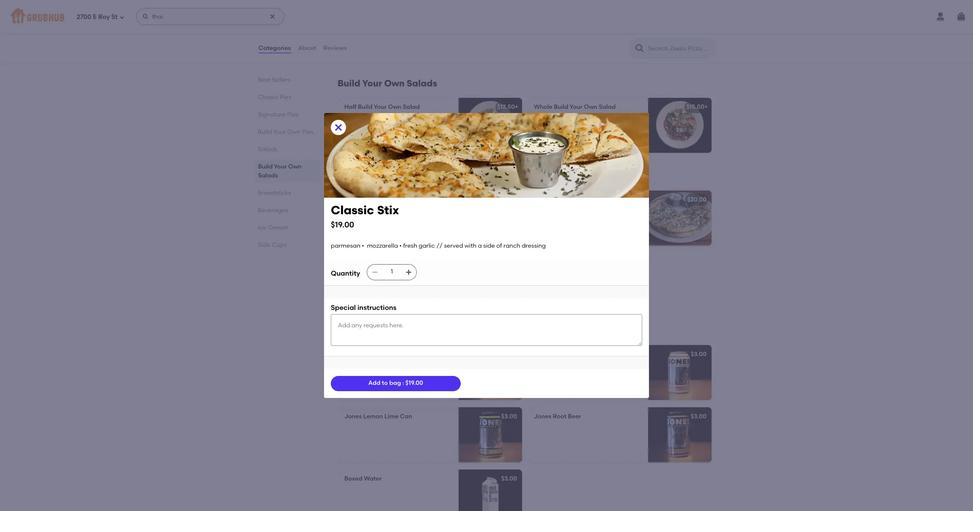 Task type: describe. For each thing, give the bounding box(es) containing it.
classic for classic stix $19.00
[[331, 203, 375, 217]]

0 vertical spatial garlic
[[431, 208, 447, 215]]

1 vertical spatial fresh
[[404, 242, 418, 250]]

Input item quantity number field
[[383, 264, 402, 280]]

jones diet cola can
[[534, 351, 594, 358]]

a inside classic with buffalo sauce  • gorgonzola  •  fresh cilantro // served with a side of blue cheese dressing
[[358, 288, 362, 295]]

main navigation navigation
[[0, 0, 974, 33]]

2 vertical spatial pies
[[303, 128, 314, 136]]

boxed water
[[345, 475, 382, 482]]

2 horizontal spatial dressing
[[522, 242, 546, 250]]

jones for jones cane sugar cola can
[[345, 351, 362, 358]]

build right half
[[358, 103, 373, 111]]

1 horizontal spatial build your own salads
[[338, 78, 438, 89]]

can for jones lemon lime can
[[400, 413, 413, 420]]

1 horizontal spatial beverages
[[338, 325, 385, 336]]

classic for classic stix
[[345, 196, 366, 203]]

svg image inside main navigation navigation
[[142, 13, 149, 20]]

feta
[[564, 196, 577, 203]]

special
[[331, 303, 356, 311]]

jones lemon lime can
[[345, 413, 413, 420]]

reviews
[[324, 44, 347, 52]]

$20.00 for jalapeno feta stix image
[[688, 196, 707, 203]]

Special instructions text field
[[331, 314, 643, 346]]

categories
[[259, 44, 291, 52]]

boxed water image
[[459, 470, 523, 511]]

breadsticks tab
[[258, 188, 318, 197]]

jones lemon lime can image
[[459, 407, 523, 463]]

e
[[93, 13, 97, 21]]

1 horizontal spatial $19.00
[[406, 380, 424, 387]]

diet
[[553, 351, 565, 358]]

about button
[[298, 33, 317, 64]]

jalapeno feta stix image
[[649, 191, 712, 246]]

classic pies tab
[[258, 93, 318, 102]]

1 vertical spatial svg image
[[406, 269, 413, 275]]

cheese
[[398, 288, 418, 295]]

build your own salads tab
[[258, 162, 318, 180]]

special instructions
[[331, 303, 397, 311]]

jones cane sugar cola can image
[[459, 345, 523, 400]]

buffalo
[[379, 270, 399, 278]]

classic pies
[[258, 94, 292, 101]]

pies for signature pies
[[288, 111, 299, 118]]

$3.00 for beer
[[691, 413, 707, 420]]

1 vertical spatial parmesan
[[331, 242, 361, 250]]

0 horizontal spatial dressing
[[345, 225, 369, 233]]

+ for $15.00
[[705, 103, 709, 111]]

build your own salads inside build your own salads tab
[[258, 163, 302, 179]]

cream
[[268, 224, 288, 231]]

build down signature
[[258, 128, 272, 136]]

signature pies
[[258, 111, 299, 118]]

best sellers tab
[[258, 75, 318, 84]]

blue
[[384, 288, 396, 295]]

beverages tab
[[258, 206, 318, 215]]

side
[[258, 241, 271, 249]]

stix for classic stix
[[367, 196, 378, 203]]

Search Zeeks Pizza Capitol Hill search field
[[648, 44, 713, 53]]

build your own pies tab
[[258, 127, 318, 136]]

jones root beer image
[[649, 407, 712, 463]]

buffalo stix image
[[459, 253, 523, 308]]

buffalo stix
[[345, 258, 378, 266]]

$12.50
[[498, 103, 515, 111]]

beverages inside tab
[[258, 207, 288, 214]]

mozzarella inside parmesan •  mozzarella • fresh garlic // served with a side of ranch dressing
[[379, 208, 410, 215]]

$15.00 +
[[687, 103, 709, 111]]

cane
[[364, 351, 379, 358]]

can for jones diet cola can
[[582, 351, 594, 358]]

jones for jones root beer
[[534, 413, 552, 420]]

stix for buffalo stix
[[367, 258, 378, 266]]

your down the signature pies
[[274, 128, 286, 136]]

1 horizontal spatial can
[[415, 351, 427, 358]]

best sellers
[[258, 76, 291, 83]]

dressing inside classic with buffalo sauce  • gorgonzola  •  fresh cilantro // served with a side of blue cheese dressing
[[420, 288, 444, 295]]

1 vertical spatial mozzarella
[[367, 242, 398, 250]]

2 cola from the left
[[567, 351, 581, 358]]

cilantro
[[398, 279, 420, 286]]

jones cane sugar cola can
[[345, 351, 427, 358]]

0 vertical spatial parmesan
[[345, 208, 374, 215]]

jones for jones diet cola can
[[534, 351, 552, 358]]

instructions
[[358, 303, 397, 311]]

2 horizontal spatial of
[[497, 242, 503, 250]]

categories button
[[258, 33, 292, 64]]

$20.00 for the buffalo stix image
[[498, 258, 517, 266]]

quantity
[[331, 269, 360, 277]]

half
[[345, 103, 357, 111]]

fresh inside classic with buffalo sauce  • gorgonzola  •  fresh cilantro // served with a side of blue cheese dressing
[[382, 279, 396, 286]]

2 horizontal spatial $19.00
[[500, 196, 517, 203]]

add to bag : $19.00
[[369, 380, 424, 387]]

about
[[298, 44, 316, 52]]

your inside the build your own salads
[[274, 163, 287, 170]]

+ for $12.50
[[515, 103, 519, 111]]

your right half
[[374, 103, 387, 111]]

cups
[[272, 241, 287, 249]]

ice cream
[[258, 224, 288, 231]]

$3.00 for sugar
[[502, 351, 517, 358]]

1 vertical spatial side
[[484, 242, 495, 250]]

jones root beer
[[534, 413, 582, 420]]



Task type: locate. For each thing, give the bounding box(es) containing it.
0 horizontal spatial svg image
[[142, 13, 149, 20]]

0 vertical spatial //
[[345, 217, 351, 224]]

cola
[[400, 351, 413, 358], [567, 351, 581, 358]]

1 vertical spatial $20.00
[[498, 258, 517, 266]]

0 vertical spatial $20.00
[[688, 196, 707, 203]]

1 vertical spatial ranch
[[504, 242, 521, 250]]

0 vertical spatial side
[[392, 217, 403, 224]]

can right sugar
[[415, 351, 427, 358]]

build right whole
[[554, 103, 569, 111]]

1 horizontal spatial breadsticks
[[338, 171, 391, 181]]

1 horizontal spatial of
[[405, 217, 410, 224]]

salad for half build your own salad
[[403, 103, 420, 111]]

jones left diet
[[534, 351, 552, 358]]

breadsticks up classic stix
[[338, 171, 391, 181]]

1 horizontal spatial a
[[386, 217, 390, 224]]

your right whole
[[570, 103, 583, 111]]

bag
[[390, 380, 401, 387]]

0 horizontal spatial side
[[363, 288, 375, 295]]

sugar
[[381, 351, 398, 358]]

side
[[392, 217, 403, 224], [484, 242, 495, 250], [363, 288, 375, 295]]

18th green image
[[459, 6, 523, 61]]

jones left cane
[[345, 351, 362, 358]]

ice cream tab
[[258, 223, 318, 232]]

svg image right st
[[142, 13, 149, 20]]

beverages
[[258, 207, 288, 214], [338, 325, 385, 336]]

0 horizontal spatial $19.00
[[331, 220, 355, 230]]

whole
[[534, 103, 553, 111]]

whole build your own salad
[[534, 103, 616, 111]]

build your own salads
[[338, 78, 438, 89], [258, 163, 302, 179]]

search icon image
[[635, 43, 645, 53]]

a
[[386, 217, 390, 224], [478, 242, 482, 250], [358, 288, 362, 295]]

jones
[[345, 351, 362, 358], [534, 351, 552, 358], [345, 413, 362, 420], [534, 413, 552, 420]]

0 vertical spatial mozzarella
[[379, 208, 410, 215]]

1 vertical spatial parmesan •  mozzarella • fresh garlic // served with a side of ranch dressing
[[331, 242, 546, 250]]

pies up signature pies tab
[[280, 94, 292, 101]]

parmesan down classic stix
[[345, 208, 374, 215]]

parmesan •  mozzarella • fresh garlic // served with a side of ranch dressing down classic stix
[[345, 208, 447, 233]]

2 + from the left
[[705, 103, 709, 111]]

1 vertical spatial $19.00
[[331, 220, 355, 230]]

$3.00 for cola
[[691, 351, 707, 358]]

your down salads tab
[[274, 163, 287, 170]]

reviews button
[[323, 33, 348, 64]]

$19.00
[[500, 196, 517, 203], [331, 220, 355, 230], [406, 380, 424, 387]]

0 vertical spatial svg image
[[142, 13, 149, 20]]

0 vertical spatial build your own salads
[[338, 78, 438, 89]]

jones left the lemon
[[345, 413, 362, 420]]

classic
[[258, 94, 279, 101], [345, 196, 366, 203], [331, 203, 375, 217]]

add
[[369, 380, 381, 387]]

build your own salads up breadsticks tab
[[258, 163, 302, 179]]

1 horizontal spatial svg image
[[406, 269, 413, 275]]

0 vertical spatial pies
[[280, 94, 292, 101]]

1 horizontal spatial ranch
[[504, 242, 521, 250]]

classic for classic pies
[[258, 94, 279, 101]]

can
[[415, 351, 427, 358], [582, 351, 594, 358], [400, 413, 413, 420]]

0 horizontal spatial breadsticks
[[258, 189, 291, 196]]

build down salads tab
[[258, 163, 273, 170]]

breadsticks
[[338, 171, 391, 181], [258, 189, 291, 196]]

1 horizontal spatial +
[[705, 103, 709, 111]]

half build your own salad
[[345, 103, 420, 111]]

best
[[258, 76, 271, 83]]

of
[[405, 217, 410, 224], [497, 242, 503, 250], [377, 288, 382, 295]]

parmesan up buffalo at left bottom
[[331, 242, 361, 250]]

beverages up ice cream in the top left of the page
[[258, 207, 288, 214]]

a inside parmesan •  mozzarella • fresh garlic // served with a side of ranch dressing
[[386, 217, 390, 224]]

0 vertical spatial a
[[386, 217, 390, 224]]

with up gorgonzola
[[366, 270, 378, 278]]

2 vertical spatial dressing
[[420, 288, 444, 295]]

fresh
[[416, 208, 430, 215], [404, 242, 418, 250], [382, 279, 396, 286]]

served inside classic with buffalo sauce  • gorgonzola  •  fresh cilantro // served with a side of blue cheese dressing
[[429, 279, 448, 286]]

ranch
[[412, 217, 429, 224], [504, 242, 521, 250]]

$19.00 inside "classic stix $19.00"
[[331, 220, 355, 230]]

0 vertical spatial ranch
[[412, 217, 429, 224]]

2 salad from the left
[[599, 103, 616, 111]]

build your own salads up half build your own salad
[[338, 78, 438, 89]]

svg image up the "cilantro"
[[406, 269, 413, 275]]

1 horizontal spatial side
[[392, 217, 403, 224]]

st
[[111, 13, 118, 21]]

2 horizontal spatial //
[[437, 242, 443, 250]]

0 vertical spatial of
[[405, 217, 410, 224]]

whole build your own salad image
[[649, 98, 712, 153]]

jones left root
[[534, 413, 552, 420]]

1 vertical spatial of
[[497, 242, 503, 250]]

0 horizontal spatial +
[[515, 103, 519, 111]]

0 horizontal spatial $20.00
[[498, 258, 517, 266]]

0 vertical spatial beverages
[[258, 207, 288, 214]]

with down gorgonzola
[[345, 288, 357, 295]]

build your own pies
[[258, 128, 314, 136]]

breadsticks up beverages tab
[[258, 189, 291, 196]]

signature
[[258, 111, 286, 118]]

2 vertical spatial fresh
[[382, 279, 396, 286]]

0 horizontal spatial cola
[[400, 351, 413, 358]]

$3.00
[[502, 351, 517, 358], [691, 351, 707, 358], [502, 413, 517, 420], [691, 413, 707, 420], [502, 475, 517, 482]]

1 salad from the left
[[403, 103, 420, 111]]

jalapeno feta stix
[[534, 196, 589, 203]]

0 horizontal spatial build your own salads
[[258, 163, 302, 179]]

salad for whole build your own salad
[[599, 103, 616, 111]]

•
[[376, 208, 378, 215], [412, 208, 414, 215], [362, 242, 364, 250], [400, 242, 402, 250], [420, 270, 422, 278], [379, 279, 381, 286]]

2 vertical spatial side
[[363, 288, 375, 295]]

build inside the build your own salads
[[258, 163, 273, 170]]

fresh inside parmesan •  mozzarella • fresh garlic // served with a side of ranch dressing
[[416, 208, 430, 215]]

with up the buffalo stix image
[[465, 242, 477, 250]]

2 vertical spatial $19.00
[[406, 380, 424, 387]]

root
[[553, 413, 567, 420]]

of inside classic with buffalo sauce  • gorgonzola  •  fresh cilantro // served with a side of blue cheese dressing
[[377, 288, 382, 295]]

1 vertical spatial a
[[478, 242, 482, 250]]

cola right sugar
[[400, 351, 413, 358]]

jalapeno
[[534, 196, 562, 203]]

pies for classic pies
[[280, 94, 292, 101]]

salad
[[403, 103, 420, 111], [599, 103, 616, 111]]

breadsticks inside tab
[[258, 189, 291, 196]]

build up half
[[338, 78, 361, 89]]

2 vertical spatial served
[[429, 279, 448, 286]]

svg image
[[957, 11, 967, 22], [269, 13, 276, 20], [119, 15, 125, 20], [334, 123, 344, 133], [372, 269, 379, 275]]

dressing
[[345, 225, 369, 233], [522, 242, 546, 250], [420, 288, 444, 295]]

your
[[363, 78, 382, 89], [374, 103, 387, 111], [570, 103, 583, 111], [274, 128, 286, 136], [274, 163, 287, 170]]

classic stix image
[[459, 191, 523, 246]]

2 horizontal spatial side
[[484, 242, 495, 250]]

stix for classic stix $19.00
[[377, 203, 399, 217]]

$3.00 for lime
[[502, 413, 517, 420]]

:
[[403, 380, 404, 387]]

0 vertical spatial $19.00
[[500, 196, 517, 203]]

beverages down special instructions
[[338, 325, 385, 336]]

own
[[385, 78, 405, 89], [388, 103, 402, 111], [584, 103, 598, 111], [288, 128, 301, 136], [288, 163, 302, 170]]

$20.00
[[688, 196, 707, 203], [498, 258, 517, 266]]

stix
[[367, 196, 378, 203], [578, 196, 589, 203], [377, 203, 399, 217], [367, 258, 378, 266]]

0 horizontal spatial can
[[400, 413, 413, 420]]

classic stix $19.00
[[331, 203, 399, 230]]

0 horizontal spatial //
[[345, 217, 351, 224]]

to
[[382, 380, 388, 387]]

parmesan •  mozzarella • fresh garlic // served with a side of ranch dressing up sauce
[[331, 242, 546, 250]]

stix inside "classic stix $19.00"
[[377, 203, 399, 217]]

$19.00 right :
[[406, 380, 424, 387]]

ice
[[258, 224, 267, 231]]

0 vertical spatial served
[[352, 217, 371, 224]]

served
[[352, 217, 371, 224], [444, 242, 464, 250], [429, 279, 448, 286]]

sauce
[[401, 270, 418, 278]]

build
[[338, 78, 361, 89], [358, 103, 373, 111], [554, 103, 569, 111], [258, 128, 272, 136], [258, 163, 273, 170]]

parmesan •  mozzarella • fresh garlic // served with a side of ranch dressing
[[345, 208, 447, 233], [331, 242, 546, 250]]

2 horizontal spatial a
[[478, 242, 482, 250]]

sellers
[[272, 76, 291, 83]]

side inside classic with buffalo sauce  • gorgonzola  •  fresh cilantro // served with a side of blue cheese dressing
[[363, 288, 375, 295]]

roy
[[98, 13, 110, 21]]

pies
[[280, 94, 292, 101], [288, 111, 299, 118], [303, 128, 314, 136]]

0 horizontal spatial ranch
[[412, 217, 429, 224]]

1 vertical spatial pies
[[288, 111, 299, 118]]

with
[[373, 217, 385, 224], [465, 242, 477, 250], [366, 270, 378, 278], [345, 288, 357, 295]]

with inside parmesan •  mozzarella • fresh garlic // served with a side of ranch dressing
[[373, 217, 385, 224]]

half build your own salad image
[[459, 98, 523, 153]]

1 + from the left
[[515, 103, 519, 111]]

1 horizontal spatial salad
[[599, 103, 616, 111]]

1 vertical spatial garlic
[[419, 242, 435, 250]]

1 vertical spatial salads
[[258, 146, 278, 153]]

ranch inside parmesan •  mozzarella • fresh garlic // served with a side of ranch dressing
[[412, 217, 429, 224]]

$19.00 down classic stix
[[331, 220, 355, 230]]

cola right diet
[[567, 351, 581, 358]]

1 vertical spatial build your own salads
[[258, 163, 302, 179]]

1 horizontal spatial //
[[421, 279, 427, 286]]

0 vertical spatial breadsticks
[[338, 171, 391, 181]]

classic
[[345, 270, 364, 278]]

water
[[364, 475, 382, 482]]

can right diet
[[582, 351, 594, 358]]

2 vertical spatial of
[[377, 288, 382, 295]]

0 vertical spatial salads
[[407, 78, 438, 89]]

$19.00 left jalapeno
[[500, 196, 517, 203]]

0 vertical spatial fresh
[[416, 208, 430, 215]]

pies up build your own pies tab
[[288, 111, 299, 118]]

1 vertical spatial breadsticks
[[258, 189, 291, 196]]

classic with buffalo sauce  • gorgonzola  •  fresh cilantro // served with a side of blue cheese dressing
[[345, 270, 448, 295]]

1 vertical spatial //
[[437, 242, 443, 250]]

$12.50 +
[[498, 103, 519, 111]]

0 vertical spatial parmesan •  mozzarella • fresh garlic // served with a side of ranch dressing
[[345, 208, 447, 233]]

pies down signature pies tab
[[303, 128, 314, 136]]

0 horizontal spatial of
[[377, 288, 382, 295]]

side cups
[[258, 241, 287, 249]]

2 horizontal spatial can
[[582, 351, 594, 358]]

2 vertical spatial a
[[358, 288, 362, 295]]

$15.00
[[687, 103, 705, 111]]

1 horizontal spatial $20.00
[[688, 196, 707, 203]]

of inside parmesan •  mozzarella • fresh garlic // served with a side of ranch dressing
[[405, 217, 410, 224]]

lemon
[[364, 413, 383, 420]]

2 vertical spatial salads
[[258, 172, 278, 179]]

mozzarella
[[379, 208, 410, 215], [367, 242, 398, 250]]

2 vertical spatial //
[[421, 279, 427, 286]]

0 horizontal spatial beverages
[[258, 207, 288, 214]]

can right lime on the left bottom of the page
[[400, 413, 413, 420]]

classic stix
[[345, 196, 378, 203]]

with down classic stix
[[373, 217, 385, 224]]

jones for jones lemon lime can
[[345, 413, 362, 420]]

boxed
[[345, 475, 363, 482]]

classic inside "classic stix $19.00"
[[331, 203, 375, 217]]

1 cola from the left
[[400, 351, 413, 358]]

+
[[515, 103, 519, 111], [705, 103, 709, 111]]

gorgonzola
[[345, 279, 377, 286]]

2700
[[77, 13, 91, 21]]

salads tab
[[258, 145, 318, 154]]

//
[[345, 217, 351, 224], [437, 242, 443, 250], [421, 279, 427, 286]]

jones diet cola can image
[[649, 345, 712, 400]]

salads
[[407, 78, 438, 89], [258, 146, 278, 153], [258, 172, 278, 179]]

1 horizontal spatial cola
[[567, 351, 581, 358]]

buffalo
[[345, 258, 366, 266]]

classic inside tab
[[258, 94, 279, 101]]

0 horizontal spatial a
[[358, 288, 362, 295]]

1 horizontal spatial dressing
[[420, 288, 444, 295]]

// inside classic with buffalo sauce  • gorgonzola  •  fresh cilantro // served with a side of blue cheese dressing
[[421, 279, 427, 286]]

0 vertical spatial dressing
[[345, 225, 369, 233]]

signature pies tab
[[258, 110, 318, 119]]

1 vertical spatial dressing
[[522, 242, 546, 250]]

your up half build your own salad
[[363, 78, 382, 89]]

side cups tab
[[258, 241, 318, 249]]

parmesan
[[345, 208, 374, 215], [331, 242, 361, 250]]

0 horizontal spatial salad
[[403, 103, 420, 111]]

1 vertical spatial served
[[444, 242, 464, 250]]

1 vertical spatial beverages
[[338, 325, 385, 336]]

salads inside the build your own salads
[[258, 172, 278, 179]]

beer
[[568, 413, 582, 420]]

garlic
[[431, 208, 447, 215], [419, 242, 435, 250]]

2700 e roy st
[[77, 13, 118, 21]]

lime
[[385, 413, 399, 420]]

svg image
[[142, 13, 149, 20], [406, 269, 413, 275]]



Task type: vqa. For each thing, say whether or not it's contained in the screenshot.
of to the right
yes



